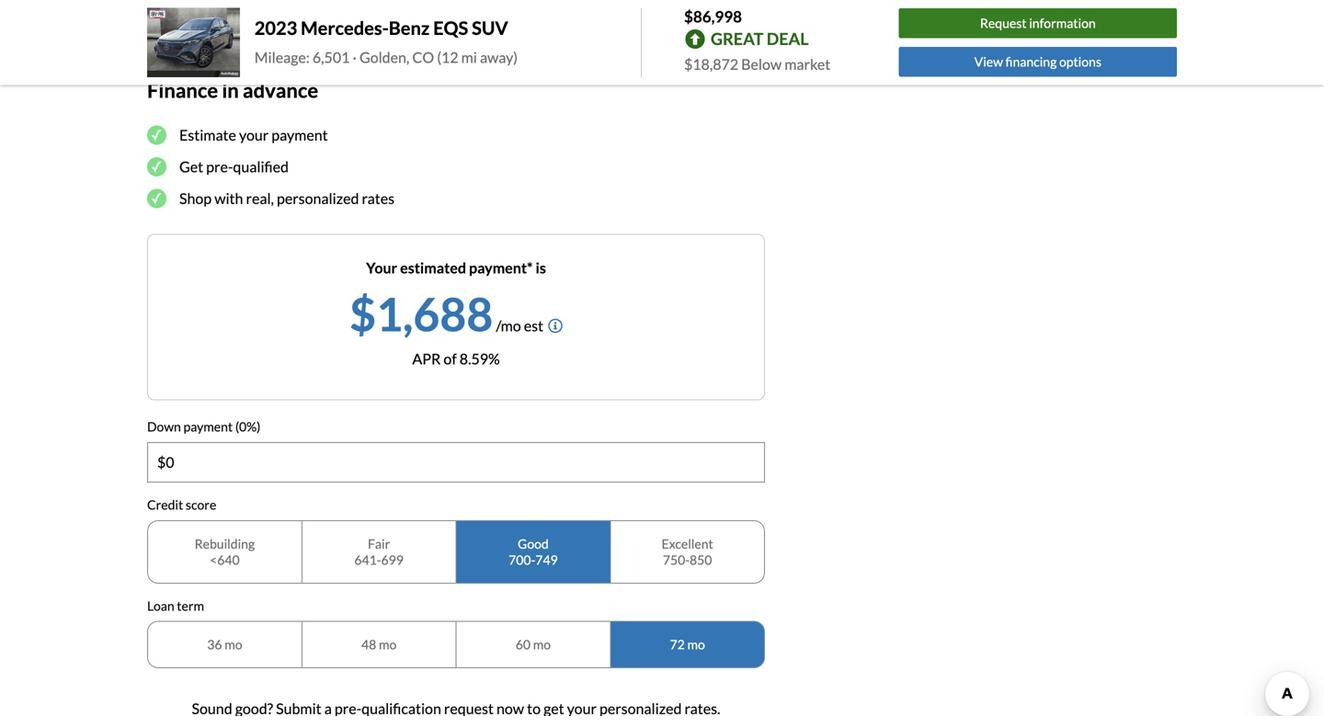 Task type: vqa. For each thing, say whether or not it's contained in the screenshot.
Finance
yes



Task type: locate. For each thing, give the bounding box(es) containing it.
mi
[[461, 48, 477, 66]]

749
[[536, 552, 558, 568]]

price
[[523, 0, 552, 2]]

mo right 48
[[379, 637, 397, 653]]

request information button
[[899, 8, 1177, 38]]

(12
[[437, 48, 459, 66]]

36 mo
[[207, 637, 242, 653]]

fair 641-699
[[354, 536, 404, 568]]

fees,
[[703, 0, 729, 2]]

60 mo
[[516, 637, 551, 653]]

(0%)
[[235, 419, 261, 435]]

payment right your
[[272, 126, 328, 144]]

mo right 36
[[225, 637, 242, 653]]

60
[[516, 637, 531, 653]]

estimate
[[179, 126, 236, 144]]

qualified
[[233, 158, 289, 176]]

options
[[1059, 54, 1102, 69]]

shop
[[179, 190, 212, 208]]

0 vertical spatial payment
[[272, 126, 328, 144]]

1 vertical spatial payment
[[184, 419, 233, 435]]

for
[[292, 5, 309, 21]]

is
[[536, 259, 546, 277]]

info circle image
[[548, 319, 563, 334]]

72
[[670, 637, 685, 653]]

deal
[[767, 29, 809, 49]]

641-
[[354, 552, 381, 568]]

$86,998
[[684, 7, 742, 26]]

mo right 72
[[687, 637, 705, 653]]

down
[[147, 419, 181, 435]]

details.
[[311, 5, 351, 21]]

payment*
[[469, 259, 533, 277]]

co
[[412, 48, 434, 66]]

$1,688
[[349, 286, 493, 341]]

financing
[[1006, 54, 1057, 69]]

3 mo from the left
[[533, 637, 551, 653]]

certain
[[626, 0, 665, 2]]

$1,688 /mo est
[[349, 286, 544, 341]]

8.59%
[[460, 350, 500, 368]]

with
[[214, 190, 243, 208]]

your estimated payment* is
[[366, 259, 546, 277]]

1 mo from the left
[[225, 637, 242, 653]]

your
[[239, 126, 269, 144]]

down payment (0%)
[[147, 419, 261, 435]]

mo right 60 at bottom left
[[533, 637, 551, 653]]

48
[[361, 637, 376, 653]]

mo for 36 mo
[[225, 637, 242, 653]]

good 700-749
[[509, 536, 558, 568]]

charges.
[[187, 5, 233, 21]]

mo
[[225, 637, 242, 653], [379, 637, 397, 653], [533, 637, 551, 653], [687, 637, 705, 653]]

2023 mercedes-benz eqs suv image
[[147, 8, 240, 77]]

apr of 8.59%
[[412, 350, 500, 368]]

loan
[[147, 598, 174, 614]]

mercedes-
[[301, 17, 389, 39]]

2023
[[255, 17, 297, 39]]

finance in advance
[[147, 78, 318, 102]]

rebuilding <640
[[195, 536, 255, 568]]

payment
[[272, 126, 328, 144], [184, 419, 233, 435]]

view
[[975, 54, 1003, 69]]

personalized
[[277, 190, 359, 208]]

pre-
[[206, 158, 233, 176]]

/mo
[[496, 317, 521, 335]]

good
[[518, 536, 549, 552]]

4 mo from the left
[[687, 637, 705, 653]]

rebuilding
[[195, 536, 255, 552]]

your
[[366, 259, 397, 277]]

excellent 750-850
[[662, 536, 713, 568]]

of
[[444, 350, 457, 368]]

estimated
[[400, 259, 466, 277]]

2 mo from the left
[[379, 637, 397, 653]]

payment left (0%)
[[184, 419, 233, 435]]

view financing options
[[975, 54, 1102, 69]]



Task type: describe. For each thing, give the bounding box(es) containing it.
loan term
[[147, 598, 204, 614]]

request
[[980, 15, 1027, 31]]

mo for 48 mo
[[379, 637, 397, 653]]

6,501
[[313, 48, 350, 66]]

score
[[186, 497, 216, 513]]

information
[[1029, 15, 1096, 31]]

market
[[785, 55, 831, 73]]

below
[[741, 55, 782, 73]]

700-
[[509, 552, 536, 568]]

and/or
[[147, 5, 184, 21]]

48 mo
[[361, 637, 397, 653]]

850
[[690, 552, 712, 568]]

exclude
[[580, 0, 623, 2]]

2023 mercedes-benz eqs suv mileage: 6,501 · golden, co (12 mi away)
[[255, 17, 518, 66]]

72 mo
[[670, 637, 705, 653]]

0 horizontal spatial payment
[[184, 419, 233, 435]]

credit
[[147, 497, 183, 513]]

est
[[524, 317, 544, 335]]

credit score
[[147, 497, 216, 513]]

eqs
[[433, 17, 468, 39]]

shop with real, personalized rates
[[179, 190, 395, 208]]

golden,
[[360, 48, 410, 66]]

1 horizontal spatial payment
[[272, 126, 328, 144]]

excellent
[[662, 536, 713, 552]]

price may exclude certain taxes, fees, and/or charges. see seller for details.
[[147, 0, 729, 21]]

fair
[[368, 536, 390, 552]]

great
[[711, 29, 764, 49]]

see
[[236, 5, 256, 21]]

36
[[207, 637, 222, 653]]

great deal
[[711, 29, 809, 49]]

real,
[[246, 190, 274, 208]]

get pre-qualified
[[179, 158, 289, 176]]

finance
[[147, 78, 218, 102]]

may
[[554, 0, 578, 2]]

benz
[[389, 17, 430, 39]]

get
[[179, 158, 203, 176]]

·
[[353, 48, 357, 66]]

$18,872 below market
[[684, 55, 831, 73]]

away)
[[480, 48, 518, 66]]

<640
[[210, 552, 240, 568]]

request information
[[980, 15, 1096, 31]]

mileage:
[[255, 48, 310, 66]]

estimate your payment
[[179, 126, 328, 144]]

suv
[[472, 17, 508, 39]]

taxes,
[[668, 0, 700, 2]]

rates
[[362, 190, 395, 208]]

750-
[[663, 552, 690, 568]]

advance
[[243, 78, 318, 102]]

term
[[177, 598, 204, 614]]

mo for 60 mo
[[533, 637, 551, 653]]

seller
[[259, 5, 290, 21]]

699
[[381, 552, 404, 568]]

Down payment (0%) text field
[[148, 443, 764, 482]]

mo for 72 mo
[[687, 637, 705, 653]]

in
[[222, 78, 239, 102]]

apr
[[412, 350, 441, 368]]

$18,872
[[684, 55, 739, 73]]

view financing options button
[[899, 47, 1177, 77]]



